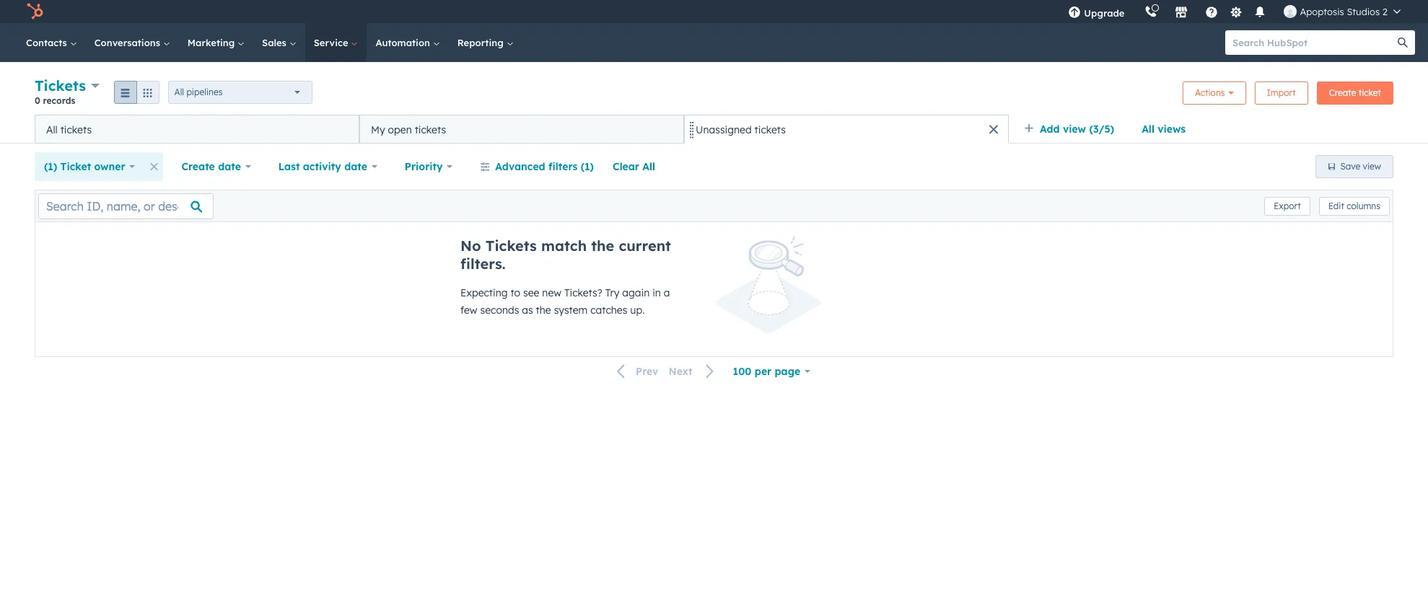 Task type: describe. For each thing, give the bounding box(es) containing it.
no
[[461, 237, 481, 255]]

last
[[278, 160, 300, 173]]

2
[[1383, 6, 1388, 17]]

in
[[653, 287, 661, 300]]

priority
[[405, 160, 443, 173]]

apoptosis studios 2 button
[[1276, 0, 1410, 23]]

clear all button
[[603, 152, 665, 181]]

my open tickets button
[[359, 115, 684, 144]]

tara schultz image
[[1285, 5, 1298, 18]]

prev button
[[609, 362, 664, 381]]

expecting
[[461, 287, 508, 300]]

try
[[605, 287, 620, 300]]

advanced filters (1)
[[495, 160, 594, 173]]

pipelines
[[187, 86, 223, 97]]

actions button
[[1183, 81, 1246, 104]]

date inside popup button
[[344, 160, 367, 173]]

tickets for unassigned tickets
[[755, 123, 786, 136]]

create ticket
[[1329, 87, 1382, 98]]

unassigned tickets button
[[684, 115, 1009, 144]]

ticket
[[1359, 87, 1382, 98]]

columns
[[1347, 200, 1381, 211]]

hubspot link
[[17, 3, 54, 20]]

import
[[1267, 87, 1296, 98]]

automation link
[[367, 23, 449, 62]]

contacts
[[26, 37, 70, 48]]

filters.
[[461, 255, 506, 273]]

all right clear in the left of the page
[[643, 160, 655, 173]]

again
[[623, 287, 650, 300]]

the inside expecting to see new tickets? try again in a few seconds as the system catches up.
[[536, 304, 551, 317]]

import button
[[1255, 81, 1309, 104]]

reporting
[[457, 37, 506, 48]]

see
[[523, 287, 540, 300]]

reporting link
[[449, 23, 522, 62]]

ticket
[[60, 160, 91, 173]]

prev
[[636, 365, 659, 378]]

per
[[755, 365, 772, 378]]

last activity date
[[278, 160, 367, 173]]

my open tickets
[[371, 123, 446, 136]]

current
[[619, 237, 671, 255]]

settings link
[[1227, 4, 1246, 19]]

catches
[[591, 304, 628, 317]]

automation
[[376, 37, 433, 48]]

add
[[1040, 123, 1060, 136]]

few
[[461, 304, 478, 317]]

export button
[[1265, 197, 1311, 215]]

open
[[388, 123, 412, 136]]

Search HubSpot search field
[[1226, 30, 1403, 55]]

all for all pipelines
[[174, 86, 184, 97]]

seconds
[[480, 304, 519, 317]]

unassigned tickets
[[696, 123, 786, 136]]

activity
[[303, 160, 341, 173]]

studios
[[1347, 6, 1380, 17]]

search image
[[1398, 38, 1408, 48]]

save view button
[[1316, 155, 1394, 178]]

marketing
[[188, 37, 238, 48]]

actions
[[1195, 87, 1225, 98]]

0 records
[[35, 95, 75, 106]]

all for all tickets
[[46, 123, 58, 136]]

tickets inside tickets popup button
[[35, 77, 86, 95]]

match
[[541, 237, 587, 255]]

help button
[[1200, 0, 1225, 23]]

clear all
[[613, 160, 655, 173]]

all views
[[1142, 123, 1186, 136]]

Search ID, name, or description search field
[[38, 193, 214, 219]]

to
[[511, 287, 521, 300]]

a
[[664, 287, 670, 300]]

view for add
[[1063, 123, 1086, 136]]

save view
[[1341, 161, 1382, 172]]

marketplaces button
[[1167, 0, 1197, 23]]

no tickets match the current filters.
[[461, 237, 671, 273]]

tickets inside no tickets match the current filters.
[[486, 237, 537, 255]]

clear
[[613, 160, 640, 173]]

help image
[[1206, 6, 1219, 19]]

create date button
[[172, 152, 260, 181]]

tickets for all tickets
[[60, 123, 92, 136]]

(1) inside popup button
[[44, 160, 57, 173]]

records
[[43, 95, 75, 106]]

pagination navigation
[[609, 362, 724, 381]]

all tickets button
[[35, 115, 359, 144]]

service link
[[305, 23, 367, 62]]



Task type: locate. For each thing, give the bounding box(es) containing it.
create for create ticket
[[1329, 87, 1357, 98]]

100 per page
[[733, 365, 801, 378]]

0 horizontal spatial tickets
[[35, 77, 86, 95]]

all for all views
[[1142, 123, 1155, 136]]

last activity date button
[[269, 152, 387, 181]]

expecting to see new tickets? try again in a few seconds as the system catches up.
[[461, 287, 670, 317]]

settings image
[[1230, 6, 1243, 19]]

edit columns
[[1329, 200, 1381, 211]]

contacts link
[[17, 23, 86, 62]]

tickets button
[[35, 75, 99, 96]]

tickets
[[60, 123, 92, 136], [415, 123, 446, 136], [755, 123, 786, 136]]

views
[[1158, 123, 1186, 136]]

2 tickets from the left
[[415, 123, 446, 136]]

date down all tickets button
[[218, 160, 241, 173]]

100 per page button
[[724, 357, 820, 386]]

all tickets
[[46, 123, 92, 136]]

sales link
[[253, 23, 305, 62]]

1 tickets from the left
[[60, 123, 92, 136]]

tickets down records
[[60, 123, 92, 136]]

marketplaces image
[[1176, 6, 1189, 19]]

the right match
[[591, 237, 615, 255]]

the right as
[[536, 304, 551, 317]]

next
[[669, 365, 693, 378]]

the inside no tickets match the current filters.
[[591, 237, 615, 255]]

tickets inside button
[[60, 123, 92, 136]]

0 horizontal spatial the
[[536, 304, 551, 317]]

create for create date
[[181, 160, 215, 173]]

apoptosis
[[1300, 6, 1345, 17]]

create ticket button
[[1317, 81, 1394, 104]]

up.
[[630, 304, 645, 317]]

all left views
[[1142, 123, 1155, 136]]

2 date from the left
[[344, 160, 367, 173]]

search button
[[1391, 30, 1416, 55]]

0 vertical spatial the
[[591, 237, 615, 255]]

0 horizontal spatial date
[[218, 160, 241, 173]]

tickets banner
[[35, 75, 1394, 115]]

priority button
[[395, 152, 462, 181]]

1 horizontal spatial date
[[344, 160, 367, 173]]

1 horizontal spatial (1)
[[581, 160, 594, 173]]

tickets inside button
[[755, 123, 786, 136]]

view for save
[[1363, 161, 1382, 172]]

group inside tickets banner
[[114, 80, 159, 104]]

0 horizontal spatial tickets
[[60, 123, 92, 136]]

notifications image
[[1254, 6, 1267, 19]]

tickets inside button
[[415, 123, 446, 136]]

edit
[[1329, 200, 1345, 211]]

(1)
[[44, 160, 57, 173], [581, 160, 594, 173]]

0
[[35, 95, 40, 106]]

(1) inside button
[[581, 160, 594, 173]]

1 date from the left
[[218, 160, 241, 173]]

date inside popup button
[[218, 160, 241, 173]]

all inside popup button
[[174, 86, 184, 97]]

upgrade
[[1084, 7, 1125, 19]]

notifications button
[[1248, 0, 1273, 23]]

new
[[542, 287, 562, 300]]

1 horizontal spatial tickets
[[415, 123, 446, 136]]

view right add
[[1063, 123, 1086, 136]]

(1) ticket owner button
[[35, 152, 145, 181]]

1 horizontal spatial create
[[1329, 87, 1357, 98]]

0 horizontal spatial view
[[1063, 123, 1086, 136]]

menu item
[[1135, 0, 1138, 23]]

menu containing apoptosis studios 2
[[1059, 0, 1411, 23]]

sales
[[262, 37, 289, 48]]

0 horizontal spatial create
[[181, 160, 215, 173]]

0 vertical spatial create
[[1329, 87, 1357, 98]]

advanced filters (1) button
[[471, 152, 603, 181]]

the
[[591, 237, 615, 255], [536, 304, 551, 317]]

1 vertical spatial create
[[181, 160, 215, 173]]

(1) left ticket
[[44, 160, 57, 173]]

all pipelines
[[174, 86, 223, 97]]

tickets up records
[[35, 77, 86, 95]]

view inside popup button
[[1063, 123, 1086, 136]]

1 vertical spatial view
[[1363, 161, 1382, 172]]

hubspot image
[[26, 3, 43, 20]]

view inside button
[[1363, 161, 1382, 172]]

upgrade image
[[1069, 6, 1082, 19]]

edit columns button
[[1319, 197, 1390, 215]]

all down 0 records
[[46, 123, 58, 136]]

0 horizontal spatial (1)
[[44, 160, 57, 173]]

tickets?
[[564, 287, 603, 300]]

all views link
[[1133, 115, 1196, 144]]

2 (1) from the left
[[581, 160, 594, 173]]

1 horizontal spatial the
[[591, 237, 615, 255]]

marketing link
[[179, 23, 253, 62]]

date right activity
[[344, 160, 367, 173]]

all left the pipelines
[[174, 86, 184, 97]]

(1) ticket owner
[[44, 160, 125, 173]]

conversations link
[[86, 23, 179, 62]]

1 horizontal spatial view
[[1363, 161, 1382, 172]]

tickets right unassigned on the top
[[755, 123, 786, 136]]

add view (3/5)
[[1040, 123, 1115, 136]]

create left ticket
[[1329, 87, 1357, 98]]

2 horizontal spatial tickets
[[755, 123, 786, 136]]

date
[[218, 160, 241, 173], [344, 160, 367, 173]]

group
[[114, 80, 159, 104]]

unassigned
[[696, 123, 752, 136]]

menu
[[1059, 0, 1411, 23]]

0 vertical spatial tickets
[[35, 77, 86, 95]]

filters
[[549, 160, 578, 173]]

view right save
[[1363, 161, 1382, 172]]

system
[[554, 304, 588, 317]]

create inside create date popup button
[[181, 160, 215, 173]]

service
[[314, 37, 351, 48]]

0 vertical spatial view
[[1063, 123, 1086, 136]]

create down all tickets button
[[181, 160, 215, 173]]

apoptosis studios 2
[[1300, 6, 1388, 17]]

as
[[522, 304, 533, 317]]

100
[[733, 365, 752, 378]]

tickets right no
[[486, 237, 537, 255]]

3 tickets from the left
[[755, 123, 786, 136]]

1 horizontal spatial tickets
[[486, 237, 537, 255]]

owner
[[94, 160, 125, 173]]

next button
[[664, 362, 724, 381]]

conversations
[[94, 37, 163, 48]]

view
[[1063, 123, 1086, 136], [1363, 161, 1382, 172]]

tickets right the open
[[415, 123, 446, 136]]

tickets
[[35, 77, 86, 95], [486, 237, 537, 255]]

page
[[775, 365, 801, 378]]

create inside create ticket button
[[1329, 87, 1357, 98]]

add view (3/5) button
[[1015, 115, 1133, 144]]

1 vertical spatial tickets
[[486, 237, 537, 255]]

export
[[1274, 200, 1301, 211]]

1 (1) from the left
[[44, 160, 57, 173]]

create date
[[181, 160, 241, 173]]

my
[[371, 123, 385, 136]]

1 vertical spatial the
[[536, 304, 551, 317]]

calling icon image
[[1145, 6, 1158, 19]]

(1) right "filters"
[[581, 160, 594, 173]]



Task type: vqa. For each thing, say whether or not it's contained in the screenshot.
Priority POPUP BUTTON
yes



